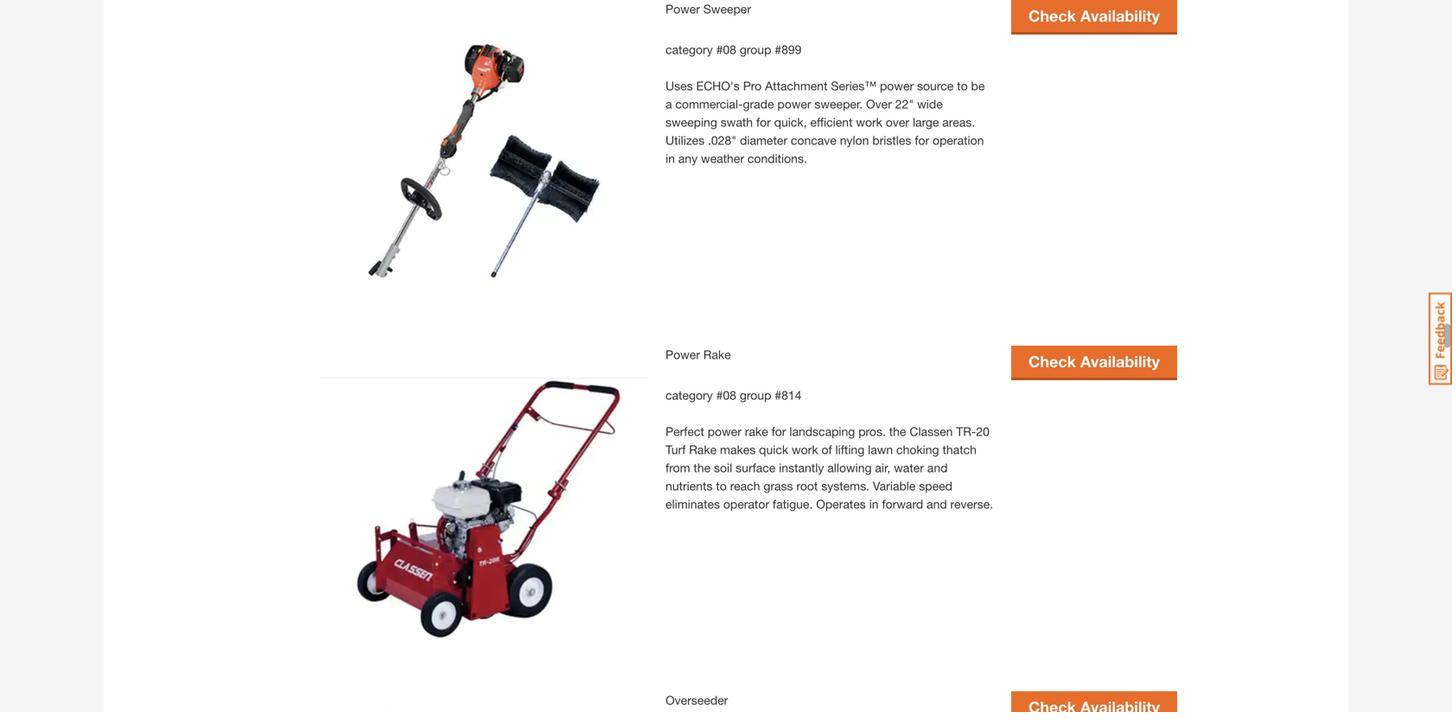Task type: describe. For each thing, give the bounding box(es) containing it.
pro
[[743, 79, 762, 93]]

echo's
[[696, 79, 740, 93]]

overseeder
[[666, 693, 728, 708]]

check for first 'check availability' link from the bottom of the page
[[1029, 352, 1076, 371]]

category for category #08 group #899
[[666, 42, 713, 57]]

feedback link image
[[1429, 292, 1452, 386]]

lawn
[[868, 443, 893, 457]]

reach
[[730, 479, 760, 493]]

be
[[971, 79, 985, 93]]

category for category #08 group #814
[[666, 388, 713, 402]]

operation
[[933, 133, 984, 147]]

to inside perfect power rake for landscaping pros. the classen tr-20 turf rake makes quick work of lifting lawn choking thatch from the soil surface instantly allowing air, water and nutrients to reach grass root systems.  variable speed eliminates operator fatigue. operates in forward and reverse.
[[716, 479, 727, 493]]

sweeping
[[666, 115, 717, 129]]

sweeper.
[[815, 97, 863, 111]]

power rake link
[[666, 348, 731, 362]]

availability for first 'check availability' link from the bottom of the page
[[1081, 352, 1160, 371]]

nutrients
[[666, 479, 713, 493]]

2 check availability from the top
[[1029, 352, 1160, 371]]

to inside uses echo's pro attachment series™ power source to be a commercial-grade power sweeper. over 22" wide sweeping swath for quick, efficient work over large areas. utilizes .028" diameter concave nylon bristles for operation in any weather conditions.
[[957, 79, 968, 93]]

check for 2nd 'check availability' link from the bottom of the page
[[1029, 7, 1076, 25]]

tr-
[[956, 425, 976, 439]]

power for power rake
[[666, 348, 700, 362]]

grade
[[743, 97, 774, 111]]

conditions.
[[748, 151, 807, 166]]

pros.
[[859, 425, 886, 439]]

22"
[[895, 97, 914, 111]]

source
[[917, 79, 954, 93]]

20
[[976, 425, 990, 439]]

in inside perfect power rake for landscaping pros. the classen tr-20 turf rake makes quick work of lifting lawn choking thatch from the soil surface instantly allowing air, water and nutrients to reach grass root systems.  variable speed eliminates operator fatigue. operates in forward and reverse.
[[869, 497, 879, 511]]

utilizes
[[666, 133, 705, 147]]

rake
[[745, 425, 768, 439]]

air,
[[875, 461, 891, 475]]

nylon
[[840, 133, 869, 147]]

1 check availability from the top
[[1029, 7, 1160, 25]]

work inside perfect power rake for landscaping pros. the classen tr-20 turf rake makes quick work of lifting lawn choking thatch from the soil surface instantly allowing air, water and nutrients to reach grass root systems.  variable speed eliminates operator fatigue. operates in forward and reverse.
[[792, 443, 818, 457]]

0 vertical spatial power
[[880, 79, 914, 93]]

landscaping
[[790, 425, 855, 439]]

2 and from the top
[[927, 497, 947, 511]]

allowing
[[828, 461, 872, 475]]

category #08 group #814
[[666, 388, 802, 402]]

rake inside perfect power rake for landscaping pros. the classen tr-20 turf rake makes quick work of lifting lawn choking thatch from the soil surface instantly allowing air, water and nutrients to reach grass root systems.  variable speed eliminates operator fatigue. operates in forward and reverse.
[[689, 443, 717, 457]]

weather
[[701, 151, 744, 166]]

perfect power rake for landscaping pros. the classen tr-20 turf rake makes quick work of lifting lawn choking thatch from the soil surface instantly allowing air, water and nutrients to reach grass root systems.  variable speed eliminates operator fatigue. operates in forward and reverse.
[[666, 425, 993, 511]]

attachment
[[765, 79, 828, 93]]

forward
[[882, 497, 924, 511]]

reverse.
[[951, 497, 993, 511]]

fatigue.
[[773, 497, 813, 511]]

uses echo's pro attachment series™ power source to be a commercial-grade power sweeper. over 22" wide sweeping swath for quick, efficient work over large areas. utilizes .028" diameter concave nylon bristles for operation in any weather conditions.
[[666, 79, 985, 166]]

thatch
[[943, 443, 977, 457]]

0 vertical spatial rake
[[704, 348, 731, 362]]

series™
[[831, 79, 877, 93]]

group for #899
[[740, 42, 772, 57]]

grass
[[764, 479, 793, 493]]

variable
[[873, 479, 916, 493]]

over
[[886, 115, 910, 129]]

category #08 group #899
[[666, 42, 802, 57]]

availability for 2nd 'check availability' link from the bottom of the page
[[1081, 7, 1160, 25]]

power for power sweeper
[[666, 2, 700, 16]]



Task type: vqa. For each thing, say whether or not it's contained in the screenshot.
to in Perfect power rake for landscaping pros. the Classen TR-20 Turf Rake makes quick work of lifting lawn choking thatch from the soil surface instantly allowing air, water and nutrients to reach grass root systems.  Variable speed eliminates operator fatigue. Operates in forward and reverse.
yes



Task type: locate. For each thing, give the bounding box(es) containing it.
1 vertical spatial group
[[740, 388, 772, 402]]

1 vertical spatial and
[[927, 497, 947, 511]]

to left be at the right top of the page
[[957, 79, 968, 93]]

for up diameter
[[756, 115, 771, 129]]

the left soil
[[694, 461, 711, 475]]

#08
[[716, 42, 737, 57], [716, 388, 737, 402]]

category up perfect
[[666, 388, 713, 402]]

over
[[866, 97, 892, 111]]

to
[[957, 79, 968, 93], [716, 479, 727, 493]]

2 check from the top
[[1029, 352, 1076, 371]]

power up category #08 group #814
[[666, 348, 700, 362]]

systems.
[[822, 479, 870, 493]]

for down large
[[915, 133, 930, 147]]

water
[[894, 461, 924, 475]]

soil
[[714, 461, 733, 475]]

1 category from the top
[[666, 42, 713, 57]]

sweeper
[[704, 2, 751, 16]]

2 availability from the top
[[1081, 352, 1160, 371]]

1 availability from the top
[[1081, 7, 1160, 25]]

0 vertical spatial for
[[756, 115, 771, 129]]

group left #899
[[740, 42, 772, 57]]

from
[[666, 461, 690, 475]]

0 vertical spatial group
[[740, 42, 772, 57]]

1 horizontal spatial power
[[778, 97, 811, 111]]

0 vertical spatial #08
[[716, 42, 737, 57]]

quick,
[[774, 115, 807, 129]]

overseeder image
[[320, 692, 648, 712]]

0 horizontal spatial work
[[792, 443, 818, 457]]

a
[[666, 97, 672, 111]]

areas.
[[943, 115, 975, 129]]

category up uses
[[666, 42, 713, 57]]

#814
[[775, 388, 802, 402]]

instantly
[[779, 461, 824, 475]]

1 vertical spatial check availability
[[1029, 352, 1160, 371]]

category
[[666, 42, 713, 57], [666, 388, 713, 402]]

in
[[666, 151, 675, 166], [869, 497, 879, 511]]

the up lawn
[[889, 425, 906, 439]]

rake up category #08 group #814
[[704, 348, 731, 362]]

1 vertical spatial category
[[666, 388, 713, 402]]

0 vertical spatial and
[[928, 461, 948, 475]]

0 vertical spatial power
[[666, 2, 700, 16]]

work inside uses echo's pro attachment series™ power source to be a commercial-grade power sweeper. over 22" wide sweeping swath for quick, efficient work over large areas. utilizes .028" diameter concave nylon bristles for operation in any weather conditions.
[[856, 115, 883, 129]]

work up instantly
[[792, 443, 818, 457]]

1 vertical spatial #08
[[716, 388, 737, 402]]

0 vertical spatial the
[[889, 425, 906, 439]]

work
[[856, 115, 883, 129], [792, 443, 818, 457]]

group
[[740, 42, 772, 57], [740, 388, 772, 402]]

check
[[1029, 7, 1076, 25], [1029, 352, 1076, 371]]

#08 up echo's
[[716, 42, 737, 57]]

surface
[[736, 461, 776, 475]]

1 vertical spatial for
[[915, 133, 930, 147]]

power
[[880, 79, 914, 93], [778, 97, 811, 111], [708, 425, 742, 439]]

1 vertical spatial power
[[778, 97, 811, 111]]

classen
[[910, 425, 953, 439]]

power up 'makes'
[[708, 425, 742, 439]]

overseeder link
[[666, 693, 728, 708]]

0 horizontal spatial the
[[694, 461, 711, 475]]

in inside uses echo's pro attachment series™ power source to be a commercial-grade power sweeper. over 22" wide sweeping swath for quick, efficient work over large areas. utilizes .028" diameter concave nylon bristles for operation in any weather conditions.
[[666, 151, 675, 166]]

.028"
[[708, 133, 737, 147]]

in down variable
[[869, 497, 879, 511]]

1 vertical spatial in
[[869, 497, 879, 511]]

1 horizontal spatial for
[[772, 425, 786, 439]]

power up 22"
[[880, 79, 914, 93]]

root
[[797, 479, 818, 493]]

0 vertical spatial in
[[666, 151, 675, 166]]

0 vertical spatial work
[[856, 115, 883, 129]]

1 vertical spatial the
[[694, 461, 711, 475]]

#08 down power rake
[[716, 388, 737, 402]]

2 power from the top
[[666, 348, 700, 362]]

power rake
[[666, 348, 731, 362]]

2 horizontal spatial power
[[880, 79, 914, 93]]

and up the speed
[[928, 461, 948, 475]]

1 vertical spatial availability
[[1081, 352, 1160, 371]]

operator
[[724, 497, 770, 511]]

any
[[678, 151, 698, 166]]

1 and from the top
[[928, 461, 948, 475]]

0 vertical spatial to
[[957, 79, 968, 93]]

0 vertical spatial check
[[1029, 7, 1076, 25]]

2 vertical spatial for
[[772, 425, 786, 439]]

2 category from the top
[[666, 388, 713, 402]]

2 horizontal spatial for
[[915, 133, 930, 147]]

operates
[[816, 497, 866, 511]]

1 vertical spatial check
[[1029, 352, 1076, 371]]

power rake image
[[320, 346, 648, 674]]

power sweeper
[[666, 2, 751, 16]]

work down over
[[856, 115, 883, 129]]

wide
[[917, 97, 943, 111]]

0 horizontal spatial for
[[756, 115, 771, 129]]

1 vertical spatial check availability link
[[1012, 346, 1177, 378]]

1 vertical spatial rake
[[689, 443, 717, 457]]

speed
[[919, 479, 953, 493]]

for up quick
[[772, 425, 786, 439]]

check availability
[[1029, 7, 1160, 25], [1029, 352, 1160, 371]]

1 horizontal spatial in
[[869, 497, 879, 511]]

efficient
[[811, 115, 853, 129]]

2 group from the top
[[740, 388, 772, 402]]

and down the speed
[[927, 497, 947, 511]]

large
[[913, 115, 939, 129]]

commercial-
[[676, 97, 743, 111]]

1 vertical spatial work
[[792, 443, 818, 457]]

0 vertical spatial check availability
[[1029, 7, 1160, 25]]

0 vertical spatial category
[[666, 42, 713, 57]]

diameter
[[740, 133, 788, 147]]

makes
[[720, 443, 756, 457]]

group for #814
[[740, 388, 772, 402]]

1 #08 from the top
[[716, 42, 737, 57]]

eliminates
[[666, 497, 720, 511]]

#08 for echo's
[[716, 42, 737, 57]]

to down soil
[[716, 479, 727, 493]]

0 vertical spatial availability
[[1081, 7, 1160, 25]]

1 horizontal spatial the
[[889, 425, 906, 439]]

0 vertical spatial check availability link
[[1012, 0, 1177, 32]]

for inside perfect power rake for landscaping pros. the classen tr-20 turf rake makes quick work of lifting lawn choking thatch from the soil surface instantly allowing air, water and nutrients to reach grass root systems.  variable speed eliminates operator fatigue. operates in forward and reverse.
[[772, 425, 786, 439]]

swath
[[721, 115, 753, 129]]

rake down perfect
[[689, 443, 717, 457]]

0 horizontal spatial in
[[666, 151, 675, 166]]

2 vertical spatial power
[[708, 425, 742, 439]]

the
[[889, 425, 906, 439], [694, 461, 711, 475]]

power inside perfect power rake for landscaping pros. the classen tr-20 turf rake makes quick work of lifting lawn choking thatch from the soil surface instantly allowing air, water and nutrients to reach grass root systems.  variable speed eliminates operator fatigue. operates in forward and reverse.
[[708, 425, 742, 439]]

turf
[[666, 443, 686, 457]]

1 vertical spatial to
[[716, 479, 727, 493]]

1 horizontal spatial to
[[957, 79, 968, 93]]

1 power from the top
[[666, 2, 700, 16]]

2 #08 from the top
[[716, 388, 737, 402]]

uses
[[666, 79, 693, 93]]

1 check availability link from the top
[[1012, 0, 1177, 32]]

1 check from the top
[[1029, 7, 1076, 25]]

power sweeper image
[[320, 0, 648, 329]]

quick
[[759, 443, 789, 457]]

#899
[[775, 42, 802, 57]]

0 horizontal spatial power
[[708, 425, 742, 439]]

bristles
[[873, 133, 912, 147]]

power down attachment
[[778, 97, 811, 111]]

choking
[[897, 443, 939, 457]]

#08 for power
[[716, 388, 737, 402]]

1 vertical spatial power
[[666, 348, 700, 362]]

group left #814
[[740, 388, 772, 402]]

2 check availability link from the top
[[1012, 346, 1177, 378]]

and
[[928, 461, 948, 475], [927, 497, 947, 511]]

rake
[[704, 348, 731, 362], [689, 443, 717, 457]]

concave
[[791, 133, 837, 147]]

1 horizontal spatial work
[[856, 115, 883, 129]]

in left any
[[666, 151, 675, 166]]

0 horizontal spatial to
[[716, 479, 727, 493]]

of
[[822, 443, 832, 457]]

for
[[756, 115, 771, 129], [915, 133, 930, 147], [772, 425, 786, 439]]

power left "sweeper"
[[666, 2, 700, 16]]

power
[[666, 2, 700, 16], [666, 348, 700, 362]]

1 group from the top
[[740, 42, 772, 57]]

availability
[[1081, 7, 1160, 25], [1081, 352, 1160, 371]]

check availability link
[[1012, 0, 1177, 32], [1012, 346, 1177, 378]]

perfect
[[666, 425, 704, 439]]

lifting
[[836, 443, 865, 457]]



